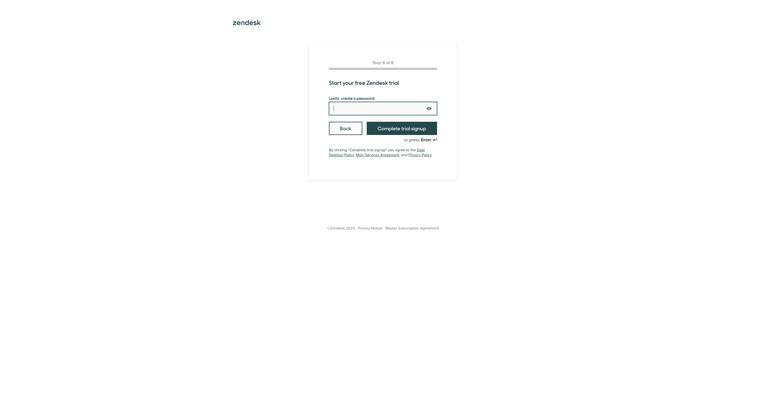 Task type: describe. For each thing, give the bounding box(es) containing it.
agree
[[396, 148, 406, 153]]

free
[[355, 79, 366, 87]]

2023
[[346, 226, 355, 231]]

data
[[417, 148, 425, 153]]

Lastly, create a password: password field
[[329, 102, 438, 115]]

notice
[[372, 226, 383, 231]]

©zendesk 2023 link
[[328, 226, 355, 231]]

zendesk
[[367, 79, 388, 87]]

, main services agreement , and privacy policy .
[[354, 153, 433, 158]]

1 horizontal spatial agreement
[[421, 226, 439, 231]]

to
[[407, 148, 410, 153]]

deletion
[[329, 153, 344, 158]]

subscription
[[398, 226, 420, 231]]

master subscription agreement
[[386, 226, 439, 231]]

a
[[354, 96, 356, 101]]

press
[[410, 137, 420, 143]]

by
[[329, 148, 334, 153]]

by clicking "complete trial signup" you agree to the
[[329, 148, 417, 153]]

services
[[365, 153, 380, 158]]

2 , from the left
[[400, 153, 401, 158]]

or
[[405, 137, 409, 143]]

enter image
[[433, 138, 438, 142]]

©zendesk 2023
[[328, 226, 355, 231]]

1 , from the left
[[354, 153, 355, 158]]

complete trial signup
[[378, 125, 427, 132]]

2 vertical spatial trial
[[367, 148, 374, 153]]

privacy policy link
[[409, 153, 432, 158]]

0 horizontal spatial privacy
[[359, 226, 371, 231]]

data deletion policy
[[329, 148, 425, 158]]

step
[[373, 60, 382, 66]]

2 8 from the left
[[392, 60, 394, 66]]

create
[[341, 96, 353, 101]]

1 8 from the left
[[383, 60, 385, 66]]

your
[[343, 79, 354, 87]]

main services agreement link
[[356, 153, 400, 158]]

master
[[386, 226, 398, 231]]

of
[[387, 60, 390, 66]]

2 policy from the left
[[422, 153, 432, 158]]

complete
[[378, 125, 401, 132]]



Task type: vqa. For each thing, say whether or not it's contained in the screenshot.
trial in button
yes



Task type: locate. For each thing, give the bounding box(es) containing it.
trial
[[390, 79, 399, 87], [402, 125, 411, 132], [367, 148, 374, 153]]

privacy down the 'the'
[[409, 153, 421, 158]]

or press enter
[[405, 137, 432, 143]]

0 horizontal spatial agreement
[[381, 153, 400, 158]]

the
[[411, 148, 416, 153]]

trial inside button
[[402, 125, 411, 132]]

signup
[[412, 125, 427, 132]]

"complete
[[348, 148, 366, 153]]

0 horizontal spatial ,
[[354, 153, 355, 158]]

1 vertical spatial agreement
[[421, 226, 439, 231]]

1 horizontal spatial privacy
[[409, 153, 421, 158]]

complete trial signup button
[[367, 122, 438, 135]]

master subscription agreement link
[[386, 226, 439, 231]]

8 left of on the right top of page
[[383, 60, 385, 66]]

0 horizontal spatial policy
[[345, 153, 354, 158]]

main
[[356, 153, 364, 158]]

trial up or
[[402, 125, 411, 132]]

privacy notice
[[359, 226, 383, 231]]

data deletion policy link
[[329, 148, 425, 158]]

start
[[329, 79, 342, 87]]

,
[[354, 153, 355, 158], [400, 153, 401, 158]]

and
[[402, 153, 408, 158]]

1 horizontal spatial policy
[[422, 153, 432, 158]]

, left main
[[354, 153, 355, 158]]

back button
[[329, 122, 363, 135]]

step 8 of 8
[[373, 60, 394, 66]]

clicking
[[335, 148, 347, 153]]

lastly, create a password:
[[329, 96, 375, 101]]

start your free zendesk trial
[[329, 79, 399, 87]]

0 vertical spatial privacy
[[409, 153, 421, 158]]

0 vertical spatial agreement
[[381, 153, 400, 158]]

back
[[340, 125, 352, 132]]

0 horizontal spatial 8
[[383, 60, 385, 66]]

enter
[[421, 137, 432, 143]]

8
[[383, 60, 385, 66], [392, 60, 394, 66]]

privacy notice link
[[359, 226, 383, 231]]

policy down data
[[422, 153, 432, 158]]

privacy
[[409, 153, 421, 158], [359, 226, 371, 231]]

policy down "complete
[[345, 153, 354, 158]]

0 horizontal spatial trial
[[367, 148, 374, 153]]

zendesk image
[[233, 20, 261, 25]]

1 vertical spatial trial
[[402, 125, 411, 132]]

password:
[[357, 96, 375, 101]]

1 horizontal spatial trial
[[390, 79, 399, 87]]

.
[[432, 153, 433, 158]]

0 vertical spatial trial
[[390, 79, 399, 87]]

trial right zendesk
[[390, 79, 399, 87]]

agreement right subscription
[[421, 226, 439, 231]]

privacy left notice
[[359, 226, 371, 231]]

©zendesk
[[328, 226, 345, 231]]

policy
[[345, 153, 354, 158], [422, 153, 432, 158]]

trial up services
[[367, 148, 374, 153]]

agreement
[[381, 153, 400, 158], [421, 226, 439, 231]]

, left and
[[400, 153, 401, 158]]

you
[[388, 148, 395, 153]]

1 horizontal spatial 8
[[392, 60, 394, 66]]

agreement down you
[[381, 153, 400, 158]]

policy inside "data deletion policy"
[[345, 153, 354, 158]]

2 horizontal spatial trial
[[402, 125, 411, 132]]

8 right of on the right top of page
[[392, 60, 394, 66]]

1 vertical spatial privacy
[[359, 226, 371, 231]]

1 horizontal spatial ,
[[400, 153, 401, 158]]

lastly,
[[329, 96, 341, 101]]

1 policy from the left
[[345, 153, 354, 158]]

signup"
[[375, 148, 387, 153]]



